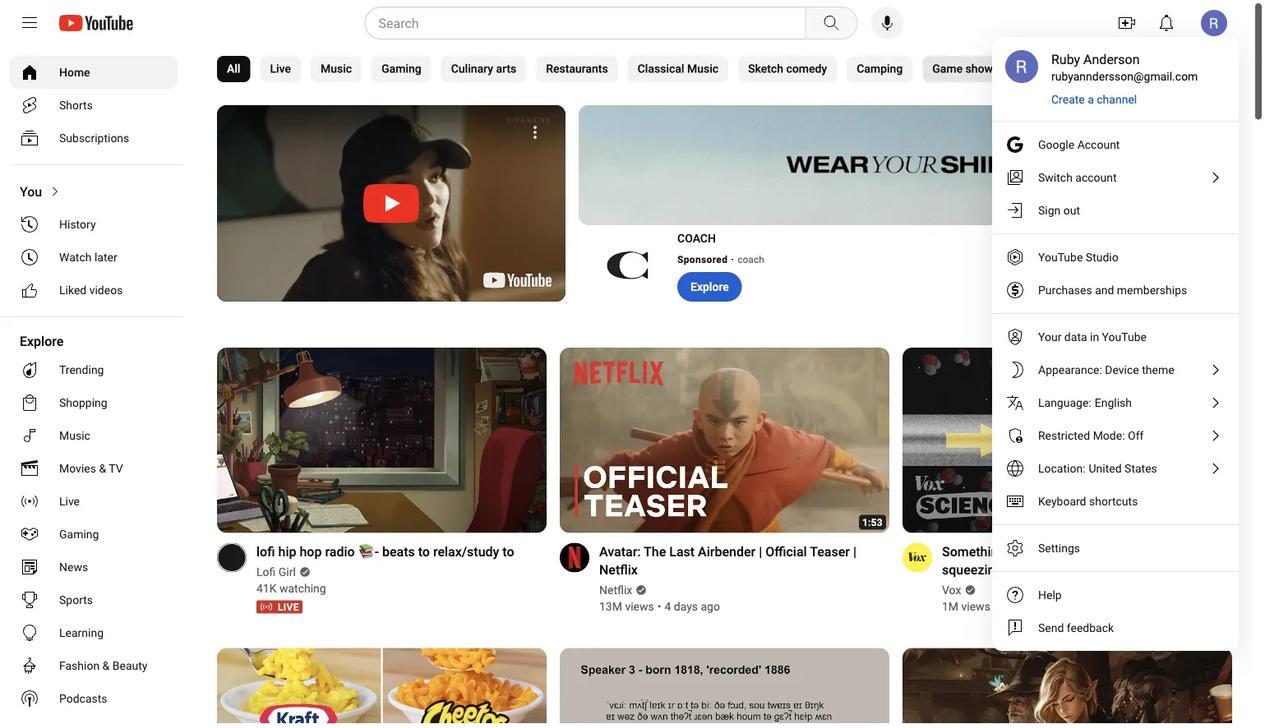 Task type: locate. For each thing, give the bounding box(es) containing it.
41k
[[256, 582, 277, 596]]

youtube
[[1038, 250, 1083, 264], [1102, 330, 1147, 344]]

learning link
[[10, 616, 178, 649], [10, 616, 178, 649]]

games
[[1096, 62, 1132, 76]]

0 horizontal spatial live
[[59, 494, 80, 508]]

| left official
[[759, 544, 762, 560]]

keyboard
[[1038, 494, 1086, 508]]

4
[[665, 600, 671, 614]]

switch account link
[[992, 161, 1239, 194], [992, 161, 1239, 194]]

views right the 1m
[[961, 600, 990, 614]]

0 horizontal spatial explore
[[20, 333, 64, 349]]

11 minutes, 36 seconds element
[[1199, 517, 1226, 528]]

1 netflix from the top
[[599, 562, 638, 578]]

sign
[[1038, 203, 1061, 217]]

netflix up 13m at the left
[[599, 584, 632, 597]]

1 day ago
[[1001, 600, 1050, 614]]

google account
[[1038, 138, 1120, 151]]

watch later
[[59, 250, 117, 264]]

& left tv
[[99, 462, 106, 475]]

avatar: the last airbender | official teaser | netflix
[[599, 544, 856, 578]]

1 vertical spatial explore
[[20, 333, 64, 349]]

switch
[[1038, 171, 1073, 184]]

ago right day
[[1031, 600, 1050, 614]]

your
[[1038, 330, 1061, 344]]

google
[[1038, 138, 1074, 151]]

2 netflix from the top
[[599, 584, 632, 597]]

1 horizontal spatial ago
[[1031, 600, 1050, 614]]

0 horizontal spatial |
[[759, 544, 762, 560]]

send
[[1038, 621, 1064, 635]]

sketch comedy
[[748, 62, 827, 76]]

1 to from the left
[[418, 544, 430, 560]]

recently
[[1162, 62, 1206, 76]]

camping
[[857, 62, 903, 76]]

1 horizontal spatial live
[[270, 62, 291, 76]]

lofi hip hop radio 📚 - beats to relax/study to by lofi girl 298,825,152 views element
[[256, 543, 514, 561]]

gaming link
[[10, 518, 178, 551], [10, 518, 178, 551]]

views for avatar: the last airbender | official teaser | netflix
[[625, 600, 654, 614]]

1 | from the left
[[759, 544, 762, 560]]

2 ago from the left
[[1031, 600, 1050, 614]]

None search field
[[335, 7, 861, 39]]

📚
[[358, 544, 371, 560]]

Search text field
[[379, 12, 802, 34]]

1 horizontal spatial to
[[503, 544, 514, 560]]

avatar image image
[[1201, 10, 1227, 36]]

tab list
[[217, 46, 1265, 92]]

youtube up purchases
[[1038, 250, 1083, 264]]

1m views
[[942, 600, 990, 614]]

arts
[[496, 62, 516, 76]]

something weird happens when you keep squeezing
[[942, 544, 1185, 578]]

beats
[[382, 544, 415, 560]]

| right teaser
[[853, 544, 856, 560]]

&
[[99, 462, 106, 475], [102, 659, 110, 672]]

1 ago from the left
[[701, 600, 720, 614]]

avatar: the last airbender | official teaser | netflix by netflix 13,579,031 views 4 days ago 1 minute, 53 seconds element
[[599, 543, 870, 579]]

fashion
[[59, 659, 100, 672]]

shows
[[965, 62, 999, 76]]

1 horizontal spatial gaming
[[382, 62, 421, 76]]

1:53 link
[[560, 348, 889, 535]]

data
[[1064, 330, 1087, 344]]

live right all
[[270, 62, 291, 76]]

keyboard shortcuts link
[[992, 485, 1239, 518], [992, 485, 1239, 518]]

weird
[[1009, 544, 1041, 560]]

explore
[[690, 280, 729, 293], [20, 333, 64, 349]]

1 horizontal spatial views
[[961, 600, 990, 614]]

0 horizontal spatial to
[[418, 544, 430, 560]]

history
[[59, 217, 96, 231]]

1m
[[942, 600, 958, 614]]

& left beauty
[[102, 659, 110, 672]]

views
[[625, 600, 654, 614], [961, 600, 990, 614]]

13m
[[599, 600, 622, 614]]

sports
[[59, 593, 93, 607]]

lofi girl
[[256, 566, 296, 579]]

live down movies
[[59, 494, 80, 508]]

sports link
[[10, 584, 178, 616], [10, 584, 178, 616]]

send feedback link
[[992, 612, 1239, 644], [992, 612, 1239, 644]]

you
[[20, 184, 42, 199]]

to
[[418, 544, 430, 560], [503, 544, 514, 560]]

1 minute, 53 seconds element
[[862, 517, 883, 528]]

ruby
[[1051, 51, 1080, 67]]

1 vertical spatial gaming
[[59, 527, 99, 541]]

lofi girl image
[[217, 543, 247, 573]]

netflix link
[[599, 582, 633, 599]]

news link
[[10, 551, 178, 584], [10, 551, 178, 584]]

something weird happens when you keep squeezing by vox 1,070,659 views 1 day ago 11 minutes, 36 seconds element
[[942, 543, 1212, 579]]

location:
[[1038, 462, 1085, 475]]

lofi hip hop radio 📚 - beats to relax/study to
[[256, 544, 514, 560]]

fashion & beauty
[[59, 659, 148, 672]]

gaming up 'news'
[[59, 527, 99, 541]]

4 days ago
[[665, 600, 720, 614]]

explore down sponsored
[[690, 280, 729, 293]]

1 vertical spatial netflix
[[599, 584, 632, 597]]

youtube right in
[[1102, 330, 1147, 344]]

ago for happens
[[1031, 600, 1050, 614]]

appearance: device theme option
[[992, 353, 1239, 386]]

subscriptions link
[[10, 122, 178, 155], [10, 122, 178, 155]]

lofi girl link
[[256, 564, 297, 581]]

0 vertical spatial netflix
[[599, 562, 638, 578]]

& for tv
[[99, 462, 106, 475]]

views left 4
[[625, 600, 654, 614]]

sign out link
[[992, 194, 1239, 227], [992, 194, 1239, 227]]

1 vertical spatial live
[[59, 494, 80, 508]]

explore up trending
[[20, 333, 64, 349]]

liked videos link
[[10, 274, 178, 307], [10, 274, 178, 307]]

vox link
[[942, 582, 962, 599]]

0 vertical spatial &
[[99, 462, 106, 475]]

0 horizontal spatial ago
[[701, 600, 720, 614]]

to right beats
[[418, 544, 430, 560]]

off
[[1128, 429, 1144, 442]]

0 horizontal spatial views
[[625, 600, 654, 614]]

ago right days
[[701, 600, 720, 614]]

live
[[270, 62, 291, 76], [59, 494, 80, 508]]

girl
[[278, 566, 296, 579]]

netflix down avatar:
[[599, 562, 638, 578]]

0 vertical spatial explore
[[690, 280, 729, 293]]

sketch
[[748, 62, 783, 76]]

account
[[1077, 138, 1120, 151]]

netflix inside avatar: the last airbender | official teaser | netflix
[[599, 562, 638, 578]]

podcasts
[[59, 692, 107, 705]]

1 horizontal spatial explore
[[690, 280, 729, 293]]

all
[[227, 62, 240, 76]]

2 views from the left
[[961, 600, 990, 614]]

watch later link
[[10, 241, 178, 274], [10, 241, 178, 274]]

language: english
[[1038, 396, 1132, 409]]

1 horizontal spatial |
[[853, 544, 856, 560]]

purchases and memberships
[[1038, 283, 1187, 297]]

Explore text field
[[690, 280, 729, 293]]

official
[[765, 544, 807, 560]]

a
[[1088, 92, 1094, 106]]

1 views from the left
[[625, 600, 654, 614]]

to right relax/study
[[503, 544, 514, 560]]

0 vertical spatial youtube
[[1038, 250, 1083, 264]]

subscriptions
[[59, 131, 129, 145]]

role-playing games
[[1028, 62, 1132, 76]]

your data in youtube link
[[992, 321, 1239, 353], [992, 321, 1239, 353]]

1 vertical spatial &
[[102, 659, 110, 672]]

-
[[375, 544, 379, 560]]

1 horizontal spatial youtube
[[1102, 330, 1147, 344]]

11:36 link
[[902, 348, 1232, 535]]

movies
[[59, 462, 96, 475]]

gaming left culinary
[[382, 62, 421, 76]]

tab list containing all
[[217, 46, 1265, 92]]

netflix
[[599, 562, 638, 578], [599, 584, 632, 597]]

0 horizontal spatial youtube
[[1038, 250, 1083, 264]]

you link
[[10, 175, 178, 208], [10, 175, 178, 208]]



Task type: describe. For each thing, give the bounding box(es) containing it.
views for something weird happens when you keep squeezing
[[961, 600, 990, 614]]

switch account
[[1038, 171, 1117, 184]]

tv
[[109, 462, 123, 475]]

beauty
[[112, 659, 148, 672]]

netflix image
[[560, 543, 589, 573]]

watching
[[279, 582, 326, 596]]

playing
[[1055, 62, 1093, 76]]

your data in youtube
[[1038, 330, 1147, 344]]

account
[[1075, 171, 1117, 184]]

create a channel link
[[1051, 91, 1138, 108]]

lofi
[[256, 566, 276, 579]]

uploaded
[[1209, 62, 1257, 76]]

explore inside 'link'
[[690, 280, 729, 293]]

restricted
[[1038, 429, 1090, 442]]

theme
[[1142, 363, 1174, 376]]

coach
[[677, 231, 716, 245]]

comedy
[[786, 62, 827, 76]]

ago for last
[[701, 600, 720, 614]]

teaser
[[810, 544, 850, 560]]

& for beauty
[[102, 659, 110, 672]]

keep
[[1157, 544, 1185, 560]]

channel
[[1097, 92, 1137, 106]]

device
[[1105, 363, 1139, 376]]

recently uploaded
[[1162, 62, 1257, 76]]

watch
[[59, 250, 92, 264]]

create
[[1051, 92, 1085, 106]]

live status
[[256, 600, 302, 614]]

appearance:
[[1038, 363, 1102, 376]]

memberships
[[1117, 283, 1187, 297]]

culinary arts
[[451, 62, 516, 76]]

days
[[674, 600, 698, 614]]

shortcuts
[[1089, 494, 1138, 508]]

role-
[[1028, 62, 1055, 76]]

videos
[[89, 283, 123, 297]]

1
[[1001, 600, 1007, 614]]

0 horizontal spatial music
[[59, 429, 90, 442]]

13m views
[[599, 600, 654, 614]]

something weird happens when you keep squeezing link
[[942, 543, 1212, 579]]

the
[[644, 544, 666, 560]]

game shows
[[932, 62, 999, 76]]

settings
[[1038, 541, 1080, 555]]

avatar:
[[599, 544, 641, 560]]

hip
[[278, 544, 296, 560]]

2 horizontal spatial music
[[687, 62, 718, 76]]

1 vertical spatial youtube
[[1102, 330, 1147, 344]]

culinary
[[451, 62, 493, 76]]

feedback
[[1067, 621, 1114, 635]]

relax/study
[[433, 544, 499, 560]]

1 horizontal spatial music
[[321, 62, 352, 76]]

2 | from the left
[[853, 544, 856, 560]]

later
[[94, 250, 117, 264]]

rubyanndersson@gmail.com
[[1051, 69, 1198, 83]]

squeezing
[[942, 562, 1002, 578]]

0 horizontal spatial gaming
[[59, 527, 99, 541]]

create a channel
[[1051, 92, 1137, 106]]

classical
[[638, 62, 684, 76]]

states
[[1125, 462, 1157, 475]]

sponsored
[[677, 254, 728, 265]]

0 vertical spatial gaming
[[382, 62, 421, 76]]

news
[[59, 560, 88, 574]]

coach
[[737, 254, 764, 265]]

ruby anderson rubyanndersson@gmail.com
[[1051, 51, 1198, 83]]

classical music
[[638, 62, 718, 76]]

restricted mode: off
[[1038, 429, 1144, 442]]

shopping
[[59, 396, 107, 409]]

when
[[1098, 544, 1129, 560]]

liked
[[59, 283, 86, 297]]

united
[[1089, 462, 1122, 475]]

home
[[59, 65, 90, 79]]

send feedback
[[1038, 621, 1114, 635]]

hop
[[300, 544, 322, 560]]

day
[[1010, 600, 1028, 614]]

radio
[[325, 544, 355, 560]]

movies & tv
[[59, 462, 123, 475]]

you
[[1133, 544, 1154, 560]]

out
[[1063, 203, 1080, 217]]

2 to from the left
[[503, 544, 514, 560]]

location: united states
[[1038, 462, 1157, 475]]

help
[[1038, 588, 1062, 602]]

happens
[[1044, 544, 1095, 560]]

and
[[1095, 283, 1114, 297]]

vox image
[[902, 543, 932, 573]]

game
[[932, 62, 963, 76]]

english
[[1095, 396, 1132, 409]]

in
[[1090, 330, 1099, 344]]

0 vertical spatial live
[[270, 62, 291, 76]]



Task type: vqa. For each thing, say whether or not it's contained in the screenshot.
Live to the left
yes



